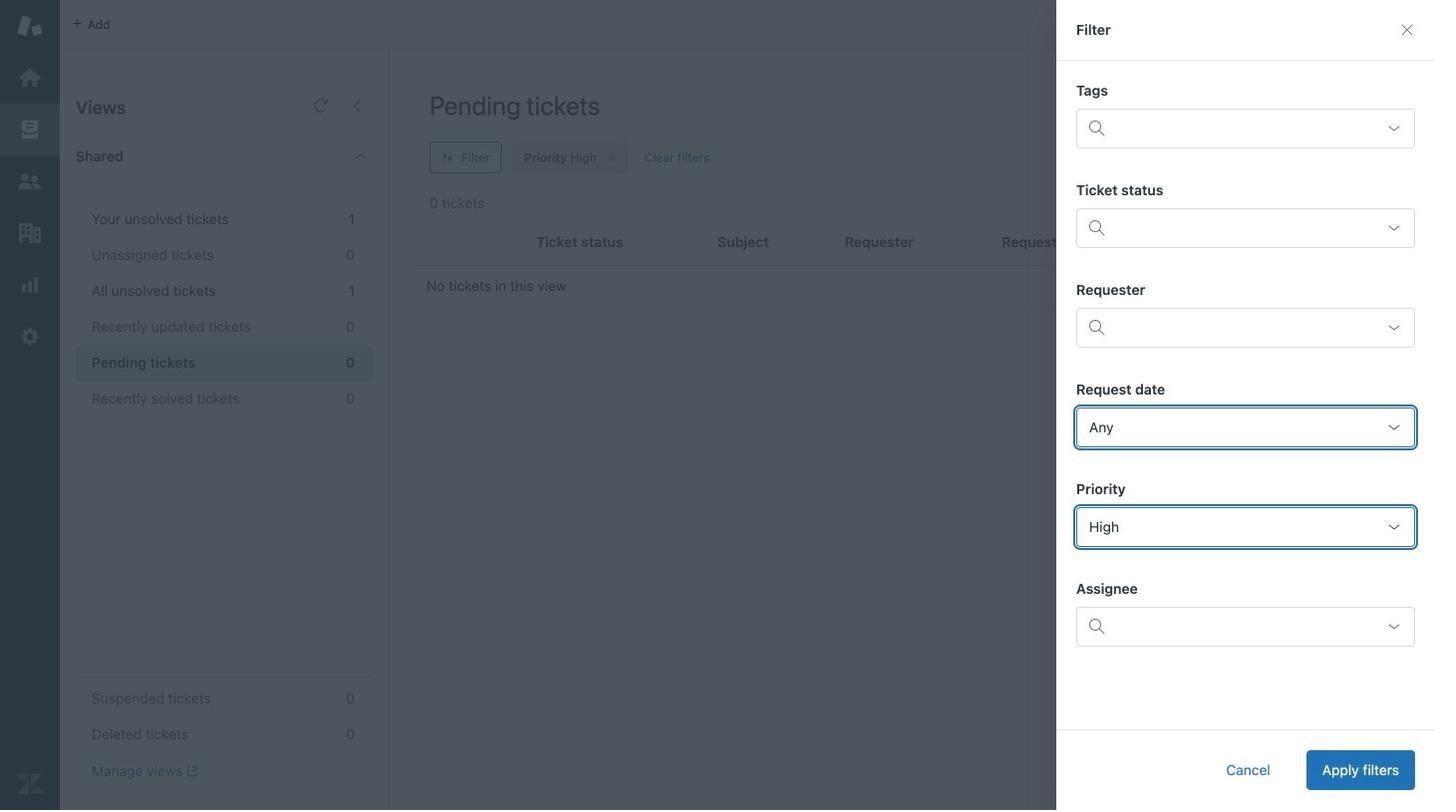 Task type: vqa. For each thing, say whether or not it's contained in the screenshot.
the Zendesk Products icon
no



Task type: locate. For each thing, give the bounding box(es) containing it.
heading
[[60, 127, 389, 186]]

customers image
[[17, 168, 43, 194]]

refresh views pane image
[[313, 98, 329, 114]]

admin image
[[17, 324, 43, 350]]

views image
[[17, 117, 43, 143]]

None field
[[1115, 113, 1372, 145], [1076, 408, 1415, 448], [1076, 507, 1415, 547], [1115, 113, 1372, 145], [1076, 408, 1415, 448], [1076, 507, 1415, 547]]

hide panel views image
[[349, 98, 365, 114]]

close drawer image
[[1399, 22, 1415, 38]]

dialog
[[1057, 0, 1435, 810]]

zendesk image
[[17, 771, 43, 797]]

zendesk support image
[[17, 13, 43, 39]]



Task type: describe. For each thing, give the bounding box(es) containing it.
main element
[[0, 0, 60, 810]]

organizations image
[[17, 220, 43, 246]]

reporting image
[[17, 272, 43, 298]]

get started image
[[17, 65, 43, 91]]

opens in a new tab image
[[183, 766, 198, 778]]

remove image
[[607, 151, 619, 163]]



